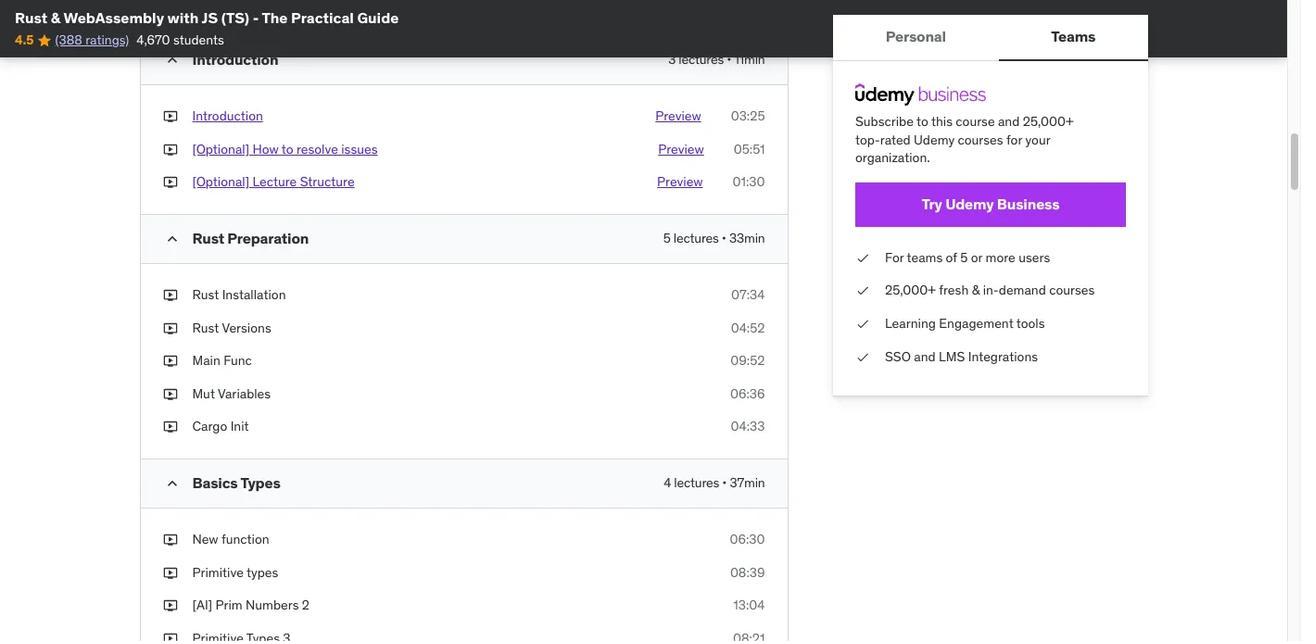Task type: describe. For each thing, give the bounding box(es) containing it.
[optional] for [optional] lecture structure
[[192, 174, 249, 190]]

and inside the subscribe to this course and 25,000+ top‑rated udemy courses for your organization.
[[998, 113, 1019, 130]]

basics
[[192, 474, 238, 492]]

[optional] lecture structure
[[192, 174, 355, 190]]

personal button
[[833, 15, 998, 59]]

• for rust preparation
[[722, 230, 726, 247]]

demand
[[998, 282, 1046, 299]]

variables
[[218, 385, 271, 402]]

for
[[1006, 131, 1022, 148]]

resolve
[[296, 141, 338, 157]]

lms
[[938, 348, 965, 365]]

lectures for introduction
[[679, 51, 724, 68]]

how
[[253, 141, 279, 157]]

sections
[[158, 8, 207, 24]]

[optional] how to resolve issues
[[192, 141, 378, 157]]

prim
[[215, 597, 243, 614]]

js
[[202, 8, 218, 27]]

0 horizontal spatial 25,000+
[[885, 282, 936, 299]]

fresh
[[939, 282, 968, 299]]

of
[[945, 249, 957, 266]]

this
[[931, 113, 952, 130]]

try udemy business
[[921, 195, 1059, 213]]

new
[[192, 531, 218, 548]]

20 sections • 113 lectures • 13h 24m total length
[[139, 8, 416, 24]]

with
[[167, 8, 199, 27]]

more
[[985, 249, 1015, 266]]

cargo init
[[192, 418, 249, 435]]

structure
[[300, 174, 355, 190]]

guide
[[357, 8, 399, 27]]

4 lectures • 37min
[[664, 474, 765, 491]]

04:33
[[731, 418, 765, 435]]

13:04
[[733, 597, 765, 614]]

primitive types
[[192, 564, 278, 581]]

cargo
[[192, 418, 227, 435]]

06:36
[[730, 385, 765, 402]]

rust versions
[[192, 319, 271, 336]]

[ai] prim numbers 2
[[192, 597, 310, 614]]

try
[[921, 195, 942, 213]]

33min
[[729, 230, 765, 247]]

udemy inside the subscribe to this course and 25,000+ top‑rated udemy courses for your organization.
[[913, 131, 954, 148]]

07:34
[[731, 286, 765, 303]]

primitive
[[192, 564, 244, 581]]

0 horizontal spatial 5
[[663, 230, 671, 247]]

13h 24m
[[297, 8, 346, 24]]

practical
[[291, 8, 354, 27]]

preview for 03:25
[[656, 108, 701, 124]]

to inside button
[[282, 141, 293, 157]]

04:52
[[731, 319, 765, 336]]

in-
[[983, 282, 998, 299]]

tab list containing personal
[[833, 15, 1148, 61]]

issues
[[341, 141, 378, 157]]

users
[[1018, 249, 1050, 266]]

function
[[221, 531, 269, 548]]

11min
[[734, 51, 765, 68]]

rust for rust installation
[[192, 286, 219, 303]]

teams
[[906, 249, 942, 266]]

3
[[668, 51, 676, 68]]

25,000+ fresh & in-demand courses
[[885, 282, 1094, 299]]

1 introduction from the top
[[192, 50, 278, 69]]

the
[[262, 8, 288, 27]]

lectures for rust preparation
[[674, 230, 719, 247]]

learning engagement tools
[[885, 315, 1045, 332]]

5 lectures • 33min
[[663, 230, 765, 247]]

students
[[173, 32, 224, 49]]

4
[[664, 474, 671, 491]]

learning
[[885, 315, 936, 332]]

• right the
[[289, 8, 294, 24]]

113
[[218, 8, 236, 24]]



Task type: locate. For each thing, give the bounding box(es) containing it.
[optional] for [optional] how to resolve issues
[[192, 141, 249, 157]]

and up for
[[998, 113, 1019, 130]]

top‑rated
[[855, 131, 910, 148]]

sso
[[885, 348, 911, 365]]

mut variables
[[192, 385, 271, 402]]

& left in-
[[971, 282, 979, 299]]

1 vertical spatial &
[[971, 282, 979, 299]]

lectures right 113
[[239, 8, 286, 24]]

&
[[51, 8, 60, 27], [971, 282, 979, 299]]

types
[[240, 474, 281, 492]]

basics types
[[192, 474, 281, 492]]

udemy right try
[[945, 195, 994, 213]]

installation
[[222, 286, 286, 303]]

rust up the rust versions
[[192, 286, 219, 303]]

lectures right the 3
[[679, 51, 724, 68]]

1 horizontal spatial courses
[[1049, 282, 1094, 299]]

rust for rust preparation
[[192, 229, 224, 247]]

small image left basics
[[163, 474, 181, 493]]

small image for rust preparation
[[163, 230, 181, 248]]

1 vertical spatial udemy
[[945, 195, 994, 213]]

webassembly
[[63, 8, 164, 27]]

1 horizontal spatial and
[[998, 113, 1019, 130]]

03:25
[[731, 108, 765, 124]]

preview left the 05:51
[[658, 141, 704, 157]]

1 vertical spatial courses
[[1049, 282, 1094, 299]]

rust up main at left bottom
[[192, 319, 219, 336]]

preview for 05:51
[[658, 141, 704, 157]]

0 vertical spatial and
[[998, 113, 1019, 130]]

1 vertical spatial 5
[[960, 249, 967, 266]]

08:39
[[730, 564, 765, 581]]

1 horizontal spatial to
[[916, 113, 928, 130]]

rust for rust versions
[[192, 319, 219, 336]]

& up (388
[[51, 8, 60, 27]]

subscribe to this course and 25,000+ top‑rated udemy courses for your organization.
[[855, 113, 1073, 166]]

small image
[[163, 230, 181, 248], [163, 474, 181, 493]]

25,000+ up learning
[[885, 282, 936, 299]]

1 vertical spatial and
[[914, 348, 935, 365]]

to left the 'this'
[[916, 113, 928, 130]]

06:30
[[730, 531, 765, 548]]

1 vertical spatial 25,000+
[[885, 282, 936, 299]]

tools
[[1016, 315, 1045, 332]]

for
[[885, 249, 904, 266]]

[optional] left lecture
[[192, 174, 249, 190]]

1 horizontal spatial 25,000+
[[1022, 113, 1073, 130]]

2 small image from the top
[[163, 474, 181, 493]]

[optional] down introduction button at the top left of the page
[[192, 141, 249, 157]]

organization.
[[855, 149, 930, 166]]

5
[[663, 230, 671, 247], [960, 249, 967, 266]]

new function
[[192, 531, 269, 548]]

introduction down students
[[192, 50, 278, 69]]

• for basics types
[[722, 474, 727, 491]]

engagement
[[939, 315, 1013, 332]]

lectures right 4
[[674, 474, 719, 491]]

and right 'sso'
[[914, 348, 935, 365]]

small image
[[163, 51, 181, 70]]

4.5
[[15, 32, 34, 49]]

preview for 01:30
[[657, 174, 703, 190]]

your
[[1025, 131, 1050, 148]]

01:30
[[733, 174, 765, 190]]

1 vertical spatial introduction
[[192, 108, 263, 124]]

0 horizontal spatial and
[[914, 348, 935, 365]]

teams button
[[998, 15, 1148, 59]]

courses inside the subscribe to this course and 25,000+ top‑rated udemy courses for your organization.
[[957, 131, 1003, 148]]

types
[[247, 564, 278, 581]]

1 vertical spatial [optional]
[[192, 174, 249, 190]]

2
[[302, 597, 310, 614]]

to right how
[[282, 141, 293, 157]]

0 horizontal spatial &
[[51, 8, 60, 27]]

1 vertical spatial to
[[282, 141, 293, 157]]

rust & webassembly with js (ts) - the practical guide
[[15, 8, 399, 27]]

udemy business image
[[855, 83, 986, 106]]

rust left preparation
[[192, 229, 224, 247]]

xsmall image
[[163, 174, 177, 192], [855, 249, 870, 267], [855, 315, 870, 333], [855, 348, 870, 366], [163, 352, 177, 371], [163, 418, 177, 436], [163, 564, 177, 582], [163, 597, 177, 615], [163, 630, 177, 641]]

small image for basics types
[[163, 474, 181, 493]]

0 horizontal spatial to
[[282, 141, 293, 157]]

(388
[[55, 32, 82, 49]]

• left 11min
[[727, 51, 731, 68]]

5 right of
[[960, 249, 967, 266]]

rust for rust & webassembly with js (ts) - the practical guide
[[15, 8, 47, 27]]

lecture
[[253, 174, 297, 190]]

1 vertical spatial preview
[[658, 141, 704, 157]]

[ai]
[[192, 597, 212, 614]]

25,000+ inside the subscribe to this course and 25,000+ top‑rated udemy courses for your organization.
[[1022, 113, 1073, 130]]

main
[[192, 352, 220, 369]]

or
[[971, 249, 982, 266]]

• left 113
[[210, 8, 215, 24]]

1 horizontal spatial &
[[971, 282, 979, 299]]

[optional] how to resolve issues button
[[192, 141, 378, 159]]

0 vertical spatial introduction
[[192, 50, 278, 69]]

to inside the subscribe to this course and 25,000+ top‑rated udemy courses for your organization.
[[916, 113, 928, 130]]

5 left 33min at right
[[663, 230, 671, 247]]

• left the 37min
[[722, 474, 727, 491]]

05:51
[[734, 141, 765, 157]]

subscribe
[[855, 113, 913, 130]]

xsmall image
[[163, 108, 177, 126], [163, 141, 177, 159], [855, 282, 870, 300], [163, 286, 177, 305], [163, 319, 177, 338], [163, 385, 177, 403], [163, 531, 177, 549]]

0 vertical spatial udemy
[[913, 131, 954, 148]]

-
[[253, 8, 259, 27]]

courses right demand
[[1049, 282, 1094, 299]]

personal
[[885, 27, 946, 46]]

lectures
[[239, 8, 286, 24], [679, 51, 724, 68], [674, 230, 719, 247], [674, 474, 719, 491]]

0 horizontal spatial courses
[[957, 131, 1003, 148]]

numbers
[[246, 597, 299, 614]]

preview up 5 lectures • 33min
[[657, 174, 703, 190]]

courses
[[957, 131, 1003, 148], [1049, 282, 1094, 299]]

and
[[998, 113, 1019, 130], [914, 348, 935, 365]]

• for introduction
[[727, 51, 731, 68]]

0 vertical spatial courses
[[957, 131, 1003, 148]]

0 vertical spatial small image
[[163, 230, 181, 248]]

total
[[349, 8, 375, 24]]

tab list
[[833, 15, 1148, 61]]

lectures for basics types
[[674, 474, 719, 491]]

rust up 4.5
[[15, 8, 47, 27]]

0 vertical spatial to
[[916, 113, 928, 130]]

courses down course
[[957, 131, 1003, 148]]

for teams of 5 or more users
[[885, 249, 1050, 266]]

0 vertical spatial [optional]
[[192, 141, 249, 157]]

to
[[916, 113, 928, 130], [282, 141, 293, 157]]

sso and lms integrations
[[885, 348, 1038, 365]]

2 vertical spatial preview
[[657, 174, 703, 190]]

mut
[[192, 385, 215, 402]]

[optional]
[[192, 141, 249, 157], [192, 174, 249, 190]]

09:52
[[731, 352, 765, 369]]

1 small image from the top
[[163, 230, 181, 248]]

• left 33min at right
[[722, 230, 726, 247]]

37min
[[730, 474, 765, 491]]

udemy down the 'this'
[[913, 131, 954, 148]]

func
[[223, 352, 252, 369]]

4,670
[[137, 32, 170, 49]]

2 introduction from the top
[[192, 108, 263, 124]]

introduction button
[[192, 108, 263, 126]]

0 vertical spatial &
[[51, 8, 60, 27]]

preparation
[[227, 229, 309, 247]]

20
[[139, 8, 155, 24]]

introduction up how
[[192, 108, 263, 124]]

versions
[[222, 319, 271, 336]]

0 vertical spatial 25,000+
[[1022, 113, 1073, 130]]

small image left rust preparation
[[163, 230, 181, 248]]

preview down the 3
[[656, 108, 701, 124]]

(ts)
[[221, 8, 249, 27]]

1 vertical spatial small image
[[163, 474, 181, 493]]

main func
[[192, 352, 252, 369]]

introduction
[[192, 50, 278, 69], [192, 108, 263, 124]]

0 vertical spatial 5
[[663, 230, 671, 247]]

init
[[230, 418, 249, 435]]

rust installation
[[192, 286, 286, 303]]

business
[[997, 195, 1059, 213]]

course
[[955, 113, 995, 130]]

ratings)
[[85, 32, 129, 49]]

25,000+ up "your"
[[1022, 113, 1073, 130]]

•
[[210, 8, 215, 24], [289, 8, 294, 24], [727, 51, 731, 68], [722, 230, 726, 247], [722, 474, 727, 491]]

0 vertical spatial preview
[[656, 108, 701, 124]]

udemy
[[913, 131, 954, 148], [945, 195, 994, 213]]

2 [optional] from the top
[[192, 174, 249, 190]]

lectures left 33min at right
[[674, 230, 719, 247]]

4,670 students
[[137, 32, 224, 49]]

[optional] lecture structure button
[[192, 174, 355, 192]]

1 horizontal spatial 5
[[960, 249, 967, 266]]

1 [optional] from the top
[[192, 141, 249, 157]]

rust preparation
[[192, 229, 309, 247]]

(388 ratings)
[[55, 32, 129, 49]]

try udemy business link
[[855, 182, 1126, 227]]

teams
[[1051, 27, 1095, 46]]



Task type: vqa. For each thing, say whether or not it's contained in the screenshot.
the leftmost supplemental
no



